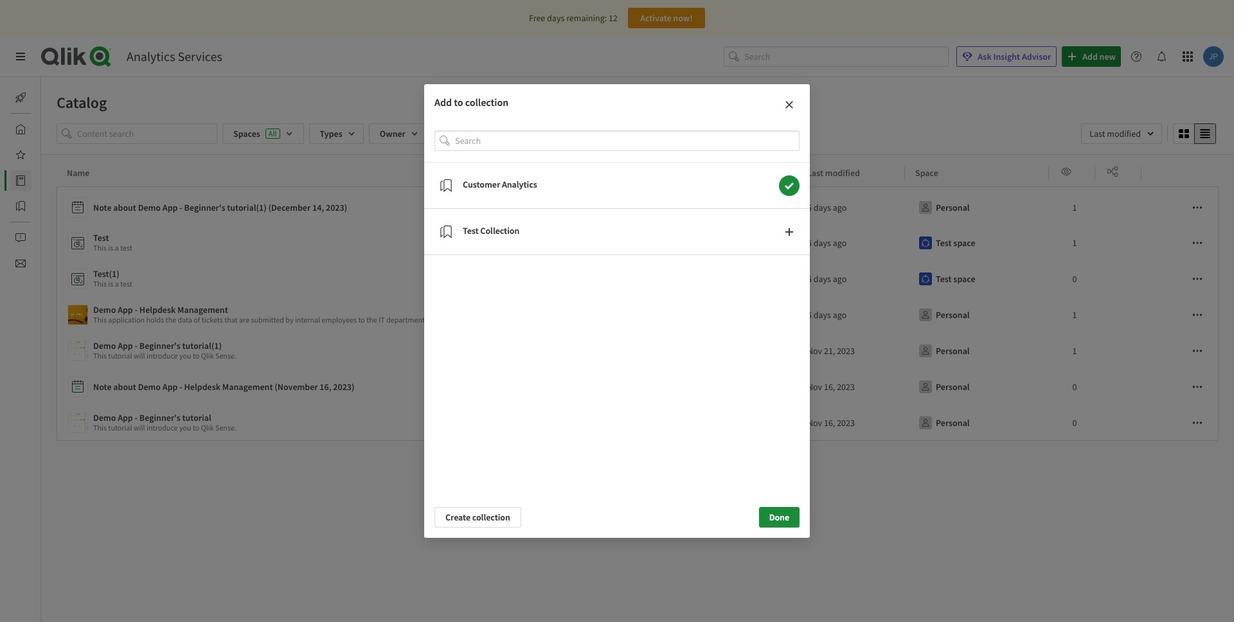 Task type: vqa. For each thing, say whether or not it's contained in the screenshot.
5 days ago's '1' cell
yes



Task type: describe. For each thing, give the bounding box(es) containing it.
will for tutorial
[[134, 423, 145, 433]]

2023) for note about demo app - helpdesk management (november 16, 2023)
[[333, 381, 355, 393]]

- for tutorial(1)
[[135, 340, 138, 352]]

tutorial for demo app - beginner's tutorial(1)
[[108, 351, 132, 361]]

to for tutorial
[[193, 423, 200, 433]]

nov for 1
[[808, 345, 823, 357]]

2023 for 1
[[837, 345, 855, 357]]

demo inside note about demo app - helpdesk management (november 16, 2023) button
[[138, 381, 161, 393]]

home link
[[10, 119, 64, 140]]

test inside test this is a test
[[93, 232, 109, 244]]

app inside note about demo app - helpdesk management (november 16, 2023) button
[[163, 381, 178, 393]]

viewed by image
[[1062, 166, 1072, 177]]

james peterson cell
[[545, 186, 689, 225]]

1 personal cell from the top
[[905, 186, 1050, 225]]

4 personal button from the top
[[916, 377, 973, 397]]

about for note about demo app - beginner's tutorial(1) (december 14, 2023)
[[113, 202, 136, 214]]

to inside add to collection dialog
[[454, 96, 463, 109]]

tutorial(1) inside 'demo app - beginner's tutorial(1) this tutorial will introduce you to qlik sense.'
[[182, 340, 222, 352]]

a for test(1)
[[115, 279, 119, 289]]

1 ago from the top
[[833, 202, 847, 214]]

note cell
[[689, 186, 797, 225]]

nov 16, 2023 button
[[808, 413, 855, 433]]

5 days ago for 1
[[808, 237, 847, 249]]

6
[[808, 309, 812, 321]]

personal for nov 21, 2023
[[936, 345, 970, 357]]

personal button for 6 days ago
[[916, 305, 973, 325]]

demo for demo app - helpdesk management
[[93, 304, 116, 316]]

nov 16, 2023 cell for personal cell related to nov 16, 2023
[[797, 405, 905, 441]]

close image
[[785, 100, 795, 110]]

test for test
[[120, 243, 132, 253]]

catalog link
[[10, 170, 70, 191]]

beginner's for tutorial(1)
[[139, 340, 181, 352]]

note about demo app - beginner's tutorial(1) (december 14, 2023)
[[93, 202, 347, 214]]

create
[[446, 512, 471, 524]]

activate now!
[[641, 12, 693, 24]]

app for demo app - helpdesk management
[[118, 304, 133, 316]]

personal button for nov 21, 2023
[[916, 341, 973, 361]]

create collection
[[446, 512, 511, 524]]

0 cell for 5 days ago
[[1050, 261, 1096, 297]]

tutorial down the note about demo app - helpdesk management (november 16, 2023)
[[182, 412, 211, 424]]

qlik for demo app - beginner's tutorial
[[201, 423, 214, 433]]

home
[[41, 123, 64, 135]]

(december
[[269, 202, 311, 214]]

test space for 1
[[936, 237, 976, 249]]

activate now! link
[[628, 8, 705, 28]]

ask insight advisor
[[978, 51, 1052, 62]]

last modified
[[808, 167, 860, 179]]

test space button for 1
[[916, 233, 979, 253]]

1 horizontal spatial helpdesk
[[184, 381, 221, 393]]

app inside note about demo app - beginner's tutorial(1) (december 14, 2023) "button"
[[163, 202, 178, 214]]

1 5 from the top
[[808, 202, 812, 214]]

ago for demo app - helpdesk management
[[833, 309, 847, 321]]

catalog inside catalog link
[[41, 175, 70, 186]]

james
[[578, 202, 602, 214]]

catalog image
[[15, 176, 26, 186]]

personal cell for 6 days ago
[[905, 297, 1050, 333]]

4 personal cell from the top
[[905, 369, 1050, 405]]

- inside "button"
[[180, 202, 183, 214]]

6 days ago button
[[808, 305, 847, 325]]

test for test(1)
[[120, 279, 132, 289]]

now!
[[674, 12, 693, 24]]

5 for 1
[[808, 237, 812, 249]]

nov 21, 2023 button
[[808, 341, 855, 361]]

about for note about demo app - helpdesk management (november 16, 2023)
[[113, 381, 136, 393]]

this inside 'demo app - beginner's tutorial(1) this tutorial will introduce you to qlik sense.'
[[93, 351, 107, 361]]

2 0 from the top
[[1073, 381, 1078, 393]]

note for note about demo app - beginner's tutorial(1) (december 14, 2023)
[[93, 202, 112, 214]]

is for test
[[108, 243, 113, 253]]

personal button for nov 16, 2023
[[916, 413, 973, 433]]

qlik for demo app - beginner's tutorial(1)
[[201, 351, 214, 361]]

1 for 5 days ago
[[1073, 237, 1078, 249]]

this inside test this is a test
[[93, 243, 107, 253]]

personal for nov 16, 2023
[[936, 417, 970, 429]]

favorites image
[[15, 150, 26, 160]]

days for test
[[814, 237, 832, 249]]

space
[[916, 167, 939, 179]]

add
[[435, 96, 452, 109]]

space for 0
[[954, 273, 976, 285]]

analytics services element
[[127, 48, 222, 64]]

app for demo app - beginner's tutorial(1) this tutorial will introduce you to qlik sense.
[[118, 340, 133, 352]]

5 days ago cell for test
[[797, 225, 905, 261]]

- for tutorial
[[135, 412, 138, 424]]

to for tutorial(1)
[[193, 351, 200, 361]]

services
[[178, 48, 222, 64]]

subscriptions image
[[15, 259, 26, 269]]

0 vertical spatial search text field
[[745, 46, 949, 67]]

1 cell for nov 21, 2023
[[1050, 333, 1096, 369]]

james peterson
[[578, 202, 637, 214]]

Test Collection button
[[779, 222, 800, 243]]

test space for 0
[[936, 273, 976, 285]]

you for tutorial
[[179, 423, 191, 433]]

ask
[[978, 51, 992, 62]]

1 for 6 days ago
[[1073, 309, 1078, 321]]

0 for 2023
[[1073, 417, 1078, 429]]

note about demo app - helpdesk management (november 16, 2023) button
[[68, 374, 540, 400]]

getting started image
[[15, 93, 26, 103]]

Customer Analytics button
[[779, 176, 800, 196]]

nov 21, 2023
[[808, 345, 855, 357]]

6 days ago
[[808, 309, 847, 321]]

4 personal from the top
[[936, 381, 970, 393]]

12
[[609, 12, 618, 24]]

activate
[[641, 12, 672, 24]]

nov 16, 2023 cell for 4th personal cell from the top
[[797, 369, 905, 405]]

insight
[[994, 51, 1021, 62]]

personal for 6 days ago
[[936, 309, 970, 321]]

alerts
[[41, 232, 63, 244]]

customer
[[463, 179, 500, 190]]

1 vertical spatial management
[[222, 381, 273, 393]]

0 for ago
[[1073, 273, 1078, 285]]

peterson
[[604, 202, 637, 214]]

1 personal button from the top
[[916, 197, 973, 218]]



Task type: locate. For each thing, give the bounding box(es) containing it.
about up demo app - beginner's tutorial this tutorial will introduce you to qlik sense.
[[113, 381, 136, 393]]

is inside test(1) this is a test
[[108, 279, 113, 289]]

this
[[93, 243, 107, 253], [93, 279, 107, 289], [93, 351, 107, 361], [93, 423, 107, 433]]

2 you from the top
[[179, 423, 191, 433]]

0 vertical spatial you
[[179, 351, 191, 361]]

beginner's inside demo app - beginner's tutorial this tutorial will introduce you to qlik sense.
[[139, 412, 181, 424]]

test space cell for 1
[[905, 225, 1050, 261]]

days for test(1)
[[814, 273, 832, 285]]

2 vertical spatial to
[[193, 423, 200, 433]]

0 vertical spatial qlik sense app image
[[68, 305, 87, 325]]

1 is from the top
[[108, 243, 113, 253]]

days right the free
[[547, 12, 565, 24]]

2 vertical spatial 0
[[1073, 417, 1078, 429]]

4 ago from the top
[[833, 309, 847, 321]]

you
[[179, 351, 191, 361], [179, 423, 191, 433]]

remaining:
[[567, 12, 607, 24]]

2 vertical spatial 5 days ago
[[808, 273, 847, 285]]

a
[[115, 243, 119, 253], [115, 279, 119, 289]]

done button
[[759, 508, 800, 528]]

1 vertical spatial 5 days ago button
[[808, 269, 847, 289]]

1 nov 16, 2023 cell from the top
[[797, 369, 905, 405]]

5 days ago button up 6 days ago button
[[808, 269, 847, 289]]

app inside demo app - helpdesk management button
[[118, 304, 133, 316]]

3 5 days ago from the top
[[808, 273, 847, 285]]

5 for 0
[[808, 273, 812, 285]]

demo app - helpdesk management
[[93, 304, 228, 316]]

1 vertical spatial qlik sense app image
[[68, 341, 87, 361]]

qlik sense app image inside demo app - helpdesk management button
[[68, 305, 87, 325]]

0 vertical spatial sense.
[[215, 351, 237, 361]]

1 1 cell from the top
[[1050, 186, 1096, 225]]

3 0 from the top
[[1073, 417, 1078, 429]]

2 sense. from the top
[[215, 423, 237, 433]]

app inside demo app - beginner's tutorial this tutorial will introduce you to qlik sense.
[[118, 412, 133, 424]]

to down the note about demo app - helpdesk management (november 16, 2023)
[[193, 423, 200, 433]]

management left the (november
[[222, 381, 273, 393]]

ago right 6
[[833, 309, 847, 321]]

2 nov 16, 2023 cell from the top
[[797, 405, 905, 441]]

3 5 days ago cell from the top
[[797, 261, 905, 297]]

test inside test(1) this is a test
[[120, 279, 132, 289]]

a down test this is a test
[[115, 279, 119, 289]]

personal cell
[[905, 186, 1050, 225], [905, 297, 1050, 333], [905, 333, 1050, 369], [905, 369, 1050, 405], [905, 405, 1050, 441]]

qlik sense app image for demo app - beginner's tutorial(1)
[[68, 341, 87, 361]]

will for tutorial(1)
[[134, 351, 145, 361]]

0 vertical spatial beginner's
[[184, 202, 225, 214]]

0 horizontal spatial analytics
[[127, 48, 175, 64]]

personal cell for nov 16, 2023
[[905, 405, 1050, 441]]

1 vertical spatial 5 days ago
[[808, 237, 847, 249]]

create collection button
[[435, 508, 521, 528]]

2 test space from the top
[[936, 273, 976, 285]]

sense. for demo app - beginner's tutorial(1)
[[215, 351, 237, 361]]

sense. for demo app - beginner's tutorial
[[215, 423, 237, 433]]

catalog
[[57, 93, 107, 113], [41, 175, 70, 186]]

to right add
[[454, 96, 463, 109]]

collection right add
[[465, 96, 509, 109]]

qlik sense app image
[[68, 414, 87, 433]]

1 vertical spatial 0
[[1073, 381, 1078, 393]]

1 horizontal spatial analytics
[[502, 179, 537, 190]]

test inside test this is a test
[[120, 243, 132, 253]]

test(1)
[[93, 268, 119, 280]]

alerts link
[[10, 228, 63, 248]]

will right qlik sense app icon
[[134, 423, 145, 433]]

demo inside demo app - beginner's tutorial this tutorial will introduce you to qlik sense.
[[93, 412, 116, 424]]

personal cell for nov 21, 2023
[[905, 333, 1050, 369]]

1 vertical spatial you
[[179, 423, 191, 433]]

2 ago from the top
[[833, 237, 847, 249]]

tutorial(1) left (december
[[227, 202, 267, 214]]

1 cell for 5 days ago
[[1050, 225, 1096, 261]]

2 vertical spatial nov
[[808, 417, 823, 429]]

this inside demo app - beginner's tutorial this tutorial will introduce you to qlik sense.
[[93, 423, 107, 433]]

qlik sense app image for demo app - helpdesk management
[[68, 305, 87, 325]]

5 personal from the top
[[936, 417, 970, 429]]

3 5 from the top
[[808, 273, 812, 285]]

advisor
[[1022, 51, 1052, 62]]

demo app - helpdesk management button
[[68, 302, 540, 328]]

test space button
[[916, 233, 979, 253], [916, 269, 979, 289]]

sense. inside 'demo app - beginner's tutorial(1) this tutorial will introduce you to qlik sense.'
[[215, 351, 237, 361]]

2 vertical spatial beginner's
[[139, 412, 181, 424]]

5 days ago button right test collection button
[[808, 233, 847, 253]]

2 0 cell from the top
[[1050, 369, 1096, 405]]

2 5 days ago cell from the top
[[797, 225, 905, 261]]

last
[[808, 167, 824, 179]]

0 vertical spatial 2023
[[837, 345, 855, 357]]

test
[[120, 243, 132, 253], [120, 279, 132, 289]]

a for test
[[115, 243, 119, 253]]

2 test space cell from the top
[[905, 261, 1050, 297]]

days right 6
[[814, 309, 832, 321]]

0 vertical spatial test
[[120, 243, 132, 253]]

5 down last
[[808, 202, 812, 214]]

0 vertical spatial 2023)
[[326, 202, 347, 214]]

3 2023 from the top
[[837, 417, 855, 429]]

note inside cell
[[713, 202, 730, 214]]

5 days ago right test collection button
[[808, 237, 847, 249]]

1 cell
[[1050, 186, 1096, 225], [1050, 225, 1096, 261], [1050, 297, 1096, 333], [1050, 333, 1096, 369]]

tutorial down demo app - helpdesk management
[[108, 351, 132, 361]]

days down last
[[814, 202, 832, 214]]

1 vertical spatial is
[[108, 279, 113, 289]]

1 vertical spatial a
[[115, 279, 119, 289]]

1 about from the top
[[113, 202, 136, 214]]

5 right test collection button
[[808, 237, 812, 249]]

2 test from the top
[[120, 279, 132, 289]]

1 sense. from the top
[[215, 351, 237, 361]]

0 vertical spatial space
[[954, 237, 976, 249]]

ago
[[833, 202, 847, 214], [833, 237, 847, 249], [833, 273, 847, 285], [833, 309, 847, 321]]

demo for demo app - beginner's tutorial this tutorial will introduce you to qlik sense.
[[93, 412, 116, 424]]

1 test from the top
[[120, 243, 132, 253]]

5 days ago button
[[808, 233, 847, 253], [808, 269, 847, 289]]

1 this from the top
[[93, 243, 107, 253]]

0 vertical spatial introduce
[[147, 351, 178, 361]]

2 2023 from the top
[[837, 381, 855, 393]]

1 vertical spatial will
[[134, 423, 145, 433]]

0 horizontal spatial helpdesk
[[139, 304, 176, 316]]

2023 for 0
[[837, 417, 855, 429]]

demo
[[138, 202, 161, 214], [93, 304, 116, 316], [93, 340, 116, 352], [138, 381, 161, 393], [93, 412, 116, 424]]

analytics services
[[127, 48, 222, 64]]

2023
[[837, 345, 855, 357], [837, 381, 855, 393], [837, 417, 855, 429]]

2 space from the top
[[954, 273, 976, 285]]

filters region
[[41, 121, 1235, 154]]

demo app - beginner's tutorial(1) this tutorial will introduce you to qlik sense.
[[93, 340, 237, 361]]

tutorial(1) up the note about demo app - helpdesk management (november 16, 2023)
[[182, 340, 222, 352]]

to up the note about demo app - helpdesk management (november 16, 2023)
[[193, 351, 200, 361]]

0 vertical spatial tutorial(1)
[[227, 202, 267, 214]]

5
[[808, 202, 812, 214], [808, 237, 812, 249], [808, 273, 812, 285]]

analytics right customer
[[502, 179, 537, 190]]

1 cell for 6 days ago
[[1050, 297, 1096, 333]]

(november
[[275, 381, 318, 393]]

space
[[954, 237, 976, 249], [954, 273, 976, 285]]

2 personal button from the top
[[916, 305, 973, 325]]

space for 1
[[954, 237, 976, 249]]

2 test space button from the top
[[916, 269, 979, 289]]

ago down the modified
[[833, 202, 847, 214]]

introduce for tutorial
[[147, 423, 178, 433]]

you down the note about demo app - helpdesk management (november 16, 2023)
[[179, 423, 191, 433]]

5 up 6
[[808, 273, 812, 285]]

test space
[[936, 237, 976, 249], [936, 273, 976, 285]]

1 vertical spatial to
[[193, 351, 200, 361]]

5 days ago up 6 days ago button
[[808, 273, 847, 285]]

0 vertical spatial test space
[[936, 237, 976, 249]]

tutorial
[[108, 351, 132, 361], [182, 412, 211, 424], [108, 423, 132, 433]]

3 0 cell from the top
[[1050, 405, 1096, 441]]

1 a from the top
[[115, 243, 119, 253]]

4 1 cell from the top
[[1050, 333, 1096, 369]]

demo for demo app - beginner's tutorial(1) this tutorial will introduce you to qlik sense.
[[93, 340, 116, 352]]

sense. up the note about demo app - helpdesk management (november 16, 2023)
[[215, 351, 237, 361]]

a up test(1)
[[115, 243, 119, 253]]

2023)
[[326, 202, 347, 214], [333, 381, 355, 393]]

alerts image
[[15, 233, 26, 243]]

0 vertical spatial test space button
[[916, 233, 979, 253]]

about
[[113, 202, 136, 214], [113, 381, 136, 393]]

qlik inside demo app - beginner's tutorial this tutorial will introduce you to qlik sense.
[[201, 423, 214, 433]]

0 vertical spatial collection
[[465, 96, 509, 109]]

add to collection
[[435, 96, 509, 109]]

1 vertical spatial nov 16, 2023
[[808, 417, 855, 429]]

tutorial(1) inside "button"
[[227, 202, 267, 214]]

2 this from the top
[[93, 279, 107, 289]]

3 nov from the top
[[808, 417, 823, 429]]

2 1 cell from the top
[[1050, 225, 1096, 261]]

1 will from the top
[[134, 351, 145, 361]]

1 vertical spatial search text field
[[455, 130, 800, 151]]

16,
[[320, 381, 332, 393], [824, 381, 836, 393], [824, 417, 836, 429]]

1 test space cell from the top
[[905, 225, 1050, 261]]

3 1 cell from the top
[[1050, 297, 1096, 333]]

collection right create
[[473, 512, 511, 524]]

test up test(1) this is a test
[[120, 243, 132, 253]]

1 5 days ago cell from the top
[[797, 186, 905, 225]]

1 nov 16, 2023 from the top
[[808, 381, 855, 393]]

test space cell
[[905, 225, 1050, 261], [905, 261, 1050, 297]]

5 days ago cell for test(1)
[[797, 261, 905, 297]]

days
[[547, 12, 565, 24], [814, 202, 832, 214], [814, 237, 832, 249], [814, 273, 832, 285], [814, 309, 832, 321]]

helpdesk up demo app - beginner's tutorial this tutorial will introduce you to qlik sense.
[[184, 381, 221, 393]]

0 vertical spatial will
[[134, 351, 145, 361]]

1 vertical spatial nov
[[808, 381, 823, 393]]

2023) right 14,
[[326, 202, 347, 214]]

james peterson image
[[556, 199, 572, 216]]

introduce for tutorial(1)
[[147, 351, 178, 361]]

used in image
[[1108, 166, 1118, 177]]

tutorial right qlik sense app icon
[[108, 423, 132, 433]]

1 vertical spatial tutorial(1)
[[182, 340, 222, 352]]

introduce
[[147, 351, 178, 361], [147, 423, 178, 433]]

1 1 from the top
[[1073, 202, 1078, 214]]

tutorial for demo app - beginner's tutorial
[[108, 423, 132, 433]]

1 vertical spatial helpdesk
[[184, 381, 221, 393]]

sense. inside demo app - beginner's tutorial this tutorial will introduce you to qlik sense.
[[215, 423, 237, 433]]

catalog right catalog image
[[41, 175, 70, 186]]

0 vertical spatial nov
[[808, 345, 823, 357]]

1 0 from the top
[[1073, 273, 1078, 285]]

beginner's inside "button"
[[184, 202, 225, 214]]

app inside 'demo app - beginner's tutorial(1) this tutorial will introduce you to qlik sense.'
[[118, 340, 133, 352]]

Content search text field
[[77, 123, 217, 144]]

1 vertical spatial test
[[120, 279, 132, 289]]

analytics left services
[[127, 48, 175, 64]]

0 vertical spatial helpdesk
[[139, 304, 176, 316]]

note for note
[[713, 202, 730, 214]]

test
[[463, 225, 479, 236], [93, 232, 109, 244], [936, 237, 952, 249], [936, 273, 952, 285]]

1 you from the top
[[179, 351, 191, 361]]

1 vertical spatial space
[[954, 273, 976, 285]]

open sidebar menu image
[[15, 51, 26, 62]]

days up 6 days ago button
[[814, 273, 832, 285]]

2 nov 16, 2023 from the top
[[808, 417, 855, 429]]

nov
[[808, 345, 823, 357], [808, 381, 823, 393], [808, 417, 823, 429]]

nov 16, 2023
[[808, 381, 855, 393], [808, 417, 855, 429]]

last modified image
[[1082, 123, 1163, 144]]

1 vertical spatial test space
[[936, 273, 976, 285]]

2023) inside note about demo app - helpdesk management (november 16, 2023) button
[[333, 381, 355, 393]]

analytics inside add to collection dialog
[[502, 179, 537, 190]]

2 5 days ago button from the top
[[808, 269, 847, 289]]

0 horizontal spatial tutorial(1)
[[182, 340, 222, 352]]

collection
[[465, 96, 509, 109], [473, 512, 511, 524]]

0 vertical spatial about
[[113, 202, 136, 214]]

5 days ago
[[808, 202, 847, 214], [808, 237, 847, 249], [808, 273, 847, 285]]

ago inside button
[[833, 309, 847, 321]]

1 2023 from the top
[[837, 345, 855, 357]]

note inside "button"
[[93, 202, 112, 214]]

searchbar element
[[724, 46, 949, 67]]

4 this from the top
[[93, 423, 107, 433]]

introduce inside 'demo app - beginner's tutorial(1) this tutorial will introduce you to qlik sense.'
[[147, 351, 178, 361]]

1 introduce from the top
[[147, 351, 178, 361]]

2 nov from the top
[[808, 381, 823, 393]]

this inside test(1) this is a test
[[93, 279, 107, 289]]

1 vertical spatial collection
[[473, 512, 511, 524]]

0 vertical spatial qlik
[[201, 351, 214, 361]]

personal button
[[916, 197, 973, 218], [916, 305, 973, 325], [916, 341, 973, 361], [916, 377, 973, 397], [916, 413, 973, 433]]

Search text field
[[745, 46, 949, 67], [455, 130, 800, 151]]

introduce inside demo app - beginner's tutorial this tutorial will introduce you to qlik sense.
[[147, 423, 178, 433]]

demo app - beginner's tutorial this tutorial will introduce you to qlik sense.
[[93, 412, 237, 433]]

ago for test
[[833, 237, 847, 249]]

collections image
[[15, 201, 26, 212]]

about inside button
[[113, 381, 136, 393]]

2 personal cell from the top
[[905, 297, 1050, 333]]

you up the note about demo app - helpdesk management (november 16, 2023)
[[179, 351, 191, 361]]

1 vertical spatial catalog
[[41, 175, 70, 186]]

you inside demo app - beginner's tutorial this tutorial will introduce you to qlik sense.
[[179, 423, 191, 433]]

tutorial(1)
[[227, 202, 267, 214], [182, 340, 222, 352]]

1 vertical spatial about
[[113, 381, 136, 393]]

5 days ago button for 1
[[808, 233, 847, 253]]

helpdesk up 'demo app - beginner's tutorial(1) this tutorial will introduce you to qlik sense.'
[[139, 304, 176, 316]]

ago up 6 days ago cell
[[833, 273, 847, 285]]

note inside button
[[93, 381, 112, 393]]

1 space from the top
[[954, 237, 976, 249]]

ago for test(1)
[[833, 273, 847, 285]]

nov inside cell
[[808, 345, 823, 357]]

about up test this is a test
[[113, 202, 136, 214]]

0 cell for nov 16, 2023
[[1050, 405, 1096, 441]]

qlik up the note about demo app - helpdesk management (november 16, 2023)
[[201, 351, 214, 361]]

qlik down the note about demo app - helpdesk management (november 16, 2023)
[[201, 423, 214, 433]]

test space button for 0
[[916, 269, 979, 289]]

note for note about demo app - helpdesk management (november 16, 2023)
[[93, 381, 112, 393]]

3 this from the top
[[93, 351, 107, 361]]

14,
[[313, 202, 324, 214]]

ago right test collection button
[[833, 237, 847, 249]]

sense.
[[215, 351, 237, 361], [215, 423, 237, 433]]

0 vertical spatial analytics
[[127, 48, 175, 64]]

nov 16, 2023 cell
[[797, 369, 905, 405], [797, 405, 905, 441]]

-
[[180, 202, 183, 214], [135, 304, 138, 316], [135, 340, 138, 352], [180, 381, 183, 393], [135, 412, 138, 424]]

0 vertical spatial is
[[108, 243, 113, 253]]

2 introduce from the top
[[147, 423, 178, 433]]

ask insight advisor button
[[957, 46, 1057, 67]]

days for demo app - helpdesk management
[[814, 309, 832, 321]]

note
[[93, 202, 112, 214], [713, 202, 730, 214], [93, 381, 112, 393]]

switch view group
[[1174, 123, 1217, 144]]

5 days ago button for 0
[[808, 269, 847, 289]]

personal
[[936, 202, 970, 214], [936, 309, 970, 321], [936, 345, 970, 357], [936, 381, 970, 393], [936, 417, 970, 429]]

0 vertical spatial 5 days ago button
[[808, 233, 847, 253]]

2 is from the top
[[108, 279, 113, 289]]

you for tutorial(1)
[[179, 351, 191, 361]]

1 horizontal spatial tutorial(1)
[[227, 202, 267, 214]]

a inside test(1) this is a test
[[115, 279, 119, 289]]

2 will from the top
[[134, 423, 145, 433]]

free days remaining: 12
[[529, 12, 618, 24]]

search text field inside add to collection dialog
[[455, 130, 800, 151]]

qlik
[[201, 351, 214, 361], [201, 423, 214, 433]]

1 qlik sense app image from the top
[[68, 305, 87, 325]]

collection inside button
[[473, 512, 511, 524]]

beginner's
[[184, 202, 225, 214], [139, 340, 181, 352], [139, 412, 181, 424]]

note about demo app - helpdesk management (november 16, 2023)
[[93, 381, 355, 393]]

management up 'demo app - beginner's tutorial(1) this tutorial will introduce you to qlik sense.'
[[178, 304, 228, 316]]

days right test collection button
[[814, 237, 832, 249]]

3 personal button from the top
[[916, 341, 973, 361]]

test right test(1)
[[120, 279, 132, 289]]

modified
[[826, 167, 860, 179]]

5 personal cell from the top
[[905, 405, 1050, 441]]

management
[[178, 304, 228, 316], [222, 381, 273, 393]]

2 vertical spatial 2023
[[837, 417, 855, 429]]

is up test(1)
[[108, 243, 113, 253]]

1 5 days ago from the top
[[808, 202, 847, 214]]

test this is a test
[[93, 232, 132, 253]]

collection
[[481, 225, 520, 236]]

note about demo app - beginner's tutorial(1) (december 14, 2023) button
[[68, 195, 540, 221]]

6 days ago cell
[[797, 297, 905, 333]]

to inside demo app - beginner's tutorial this tutorial will introduce you to qlik sense.
[[193, 423, 200, 433]]

2 qlik from the top
[[201, 423, 214, 433]]

2 about from the top
[[113, 381, 136, 393]]

1 personal from the top
[[936, 202, 970, 214]]

days inside 6 days ago button
[[814, 309, 832, 321]]

1 5 days ago button from the top
[[808, 233, 847, 253]]

you inside 'demo app - beginner's tutorial(1) this tutorial will introduce you to qlik sense.'
[[179, 351, 191, 361]]

will
[[134, 351, 145, 361], [134, 423, 145, 433]]

app
[[163, 202, 178, 214], [118, 304, 133, 316], [118, 340, 133, 352], [163, 381, 178, 393], [118, 412, 133, 424]]

0 vertical spatial 5 days ago
[[808, 202, 847, 214]]

to
[[454, 96, 463, 109], [193, 351, 200, 361], [193, 423, 200, 433]]

home image
[[15, 124, 26, 134]]

2 vertical spatial 5
[[808, 273, 812, 285]]

test space cell for 0
[[905, 261, 1050, 297]]

helpdesk
[[139, 304, 176, 316], [184, 381, 221, 393]]

2 5 days ago from the top
[[808, 237, 847, 249]]

1 vertical spatial 5
[[808, 237, 812, 249]]

1 0 cell from the top
[[1050, 261, 1096, 297]]

done
[[770, 512, 790, 524]]

2 qlik sense app image from the top
[[68, 341, 87, 361]]

navigation pane element
[[0, 82, 70, 279]]

2 5 from the top
[[808, 237, 812, 249]]

is inside test this is a test
[[108, 243, 113, 253]]

test inside add to collection dialog
[[463, 225, 479, 236]]

app for demo app - beginner's tutorial this tutorial will introduce you to qlik sense.
[[118, 412, 133, 424]]

2023) for note about demo app - beginner's tutorial(1) (december 14, 2023)
[[326, 202, 347, 214]]

add to collection dialog
[[424, 84, 810, 538]]

0 vertical spatial to
[[454, 96, 463, 109]]

catalog up home
[[57, 93, 107, 113]]

0 vertical spatial nov 16, 2023
[[808, 381, 855, 393]]

is
[[108, 243, 113, 253], [108, 279, 113, 289]]

1 for nov 21, 2023
[[1073, 345, 1078, 357]]

2023) right the (november
[[333, 381, 355, 393]]

is down test this is a test
[[108, 279, 113, 289]]

will inside 'demo app - beginner's tutorial(1) this tutorial will introduce you to qlik sense.'
[[134, 351, 145, 361]]

nov 21, 2023 cell
[[797, 333, 905, 369]]

2023 inside cell
[[837, 345, 855, 357]]

1 qlik from the top
[[201, 351, 214, 361]]

3 1 from the top
[[1073, 309, 1078, 321]]

cell
[[1096, 186, 1142, 225], [1142, 186, 1220, 225], [545, 225, 689, 261], [689, 225, 797, 261], [1096, 225, 1142, 261], [1142, 225, 1220, 261], [545, 261, 689, 297], [689, 261, 797, 297], [1096, 261, 1142, 297], [1142, 261, 1220, 297], [545, 297, 689, 333], [689, 297, 797, 333], [1096, 297, 1142, 333], [1142, 297, 1220, 333], [545, 333, 689, 369], [689, 333, 797, 369], [1096, 333, 1142, 369], [1142, 333, 1220, 369], [545, 369, 689, 405], [689, 369, 797, 405], [1096, 369, 1142, 405], [1142, 369, 1220, 405], [545, 405, 689, 441], [689, 405, 797, 441], [1096, 405, 1142, 441], [1142, 405, 1220, 441]]

1 vertical spatial 2023)
[[333, 381, 355, 393]]

1 test space from the top
[[936, 237, 976, 249]]

1 test space button from the top
[[916, 233, 979, 253]]

nov for 0
[[808, 417, 823, 429]]

to inside 'demo app - beginner's tutorial(1) this tutorial will introduce you to qlik sense.'
[[193, 351, 200, 361]]

5 personal button from the top
[[916, 413, 973, 433]]

1
[[1073, 202, 1078, 214], [1073, 237, 1078, 249], [1073, 309, 1078, 321], [1073, 345, 1078, 357]]

beginner's for tutorial
[[139, 412, 181, 424]]

1 vertical spatial introduce
[[147, 423, 178, 433]]

1 vertical spatial analytics
[[502, 179, 537, 190]]

0 vertical spatial catalog
[[57, 93, 107, 113]]

2 a from the top
[[115, 279, 119, 289]]

- inside demo app - beginner's tutorial this tutorial will introduce you to qlik sense.
[[135, 412, 138, 424]]

analytics
[[127, 48, 175, 64], [502, 179, 537, 190]]

demo inside demo app - helpdesk management button
[[93, 304, 116, 316]]

- inside 'demo app - beginner's tutorial(1) this tutorial will introduce you to qlik sense.'
[[135, 340, 138, 352]]

2023) inside note about demo app - beginner's tutorial(1) (december 14, 2023) "button"
[[326, 202, 347, 214]]

sense. down the note about demo app - helpdesk management (november 16, 2023)
[[215, 423, 237, 433]]

3 personal cell from the top
[[905, 333, 1050, 369]]

0
[[1073, 273, 1078, 285], [1073, 381, 1078, 393], [1073, 417, 1078, 429]]

5 days ago down last modified
[[808, 202, 847, 214]]

demo inside note about demo app - beginner's tutorial(1) (december 14, 2023) "button"
[[138, 202, 161, 214]]

name
[[67, 167, 90, 179]]

a inside test this is a test
[[115, 243, 119, 253]]

is for test(1)
[[108, 279, 113, 289]]

5 days ago for 0
[[808, 273, 847, 285]]

test(1) this is a test
[[93, 268, 132, 289]]

beginner's inside 'demo app - beginner's tutorial(1) this tutorial will introduce you to qlik sense.'
[[139, 340, 181, 352]]

1 vertical spatial test space button
[[916, 269, 979, 289]]

0 vertical spatial management
[[178, 304, 228, 316]]

customer analytics
[[463, 179, 537, 190]]

0 cell
[[1050, 261, 1096, 297], [1050, 369, 1096, 405], [1050, 405, 1096, 441]]

free
[[529, 12, 546, 24]]

demo inside 'demo app - beginner's tutorial(1) this tutorial will introduce you to qlik sense.'
[[93, 340, 116, 352]]

5 days ago cell
[[797, 186, 905, 225], [797, 225, 905, 261], [797, 261, 905, 297]]

1 vertical spatial qlik
[[201, 423, 214, 433]]

2 personal from the top
[[936, 309, 970, 321]]

1 vertical spatial sense.
[[215, 423, 237, 433]]

3 ago from the top
[[833, 273, 847, 285]]

4 1 from the top
[[1073, 345, 1078, 357]]

1 nov from the top
[[808, 345, 823, 357]]

1 vertical spatial beginner's
[[139, 340, 181, 352]]

1 vertical spatial 2023
[[837, 381, 855, 393]]

0 vertical spatial a
[[115, 243, 119, 253]]

2 1 from the top
[[1073, 237, 1078, 249]]

0 vertical spatial 0
[[1073, 273, 1078, 285]]

3 personal from the top
[[936, 345, 970, 357]]

tutorial inside 'demo app - beginner's tutorial(1) this tutorial will introduce you to qlik sense.'
[[108, 351, 132, 361]]

- for management
[[135, 304, 138, 316]]

will down demo app - helpdesk management
[[134, 351, 145, 361]]

21,
[[824, 345, 836, 357]]

qlik inside 'demo app - beginner's tutorial(1) this tutorial will introduce you to qlik sense.'
[[201, 351, 214, 361]]

will inside demo app - beginner's tutorial this tutorial will introduce you to qlik sense.
[[134, 423, 145, 433]]

about inside "button"
[[113, 202, 136, 214]]

test collection
[[463, 225, 520, 236]]

0 vertical spatial 5
[[808, 202, 812, 214]]

qlik sense app image
[[68, 305, 87, 325], [68, 341, 87, 361]]



